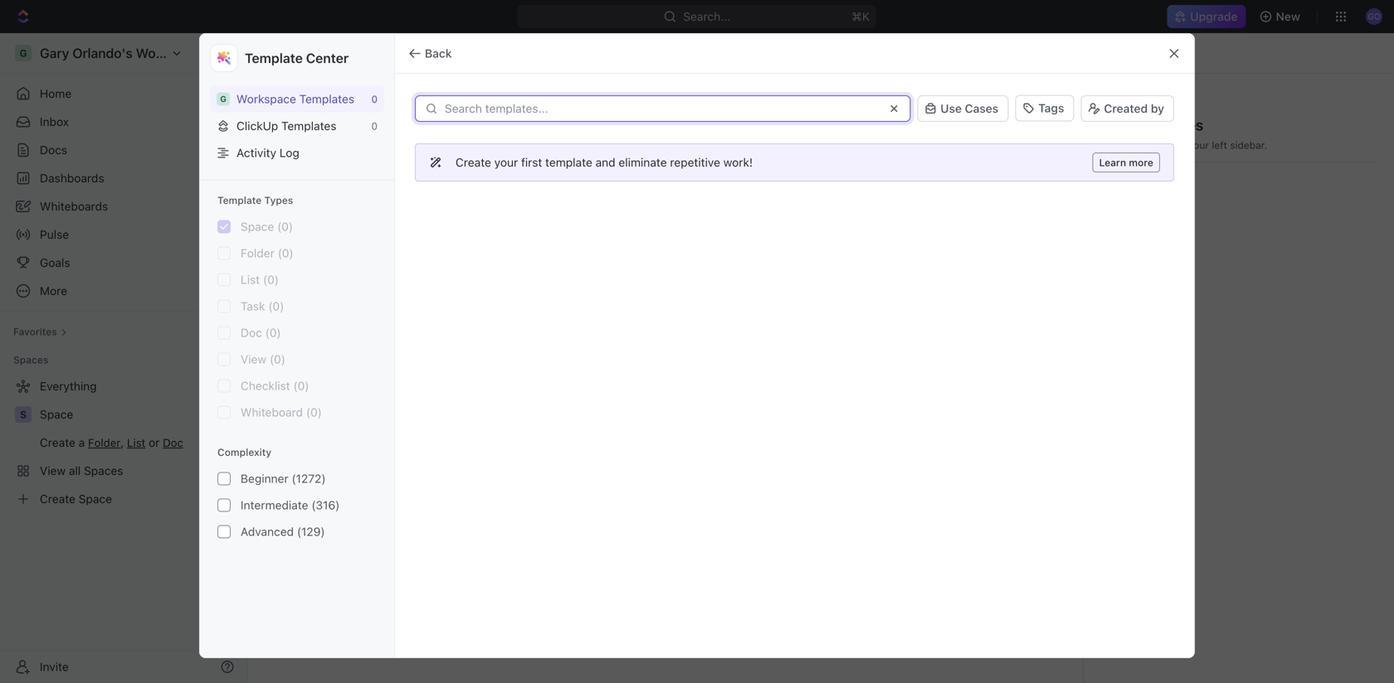 Task type: locate. For each thing, give the bounding box(es) containing it.
pulse
[[40, 228, 69, 242]]

your right in
[[1189, 139, 1209, 151]]

all spaces
[[281, 46, 337, 60], [286, 110, 399, 137]]

(0) right "list"
[[263, 273, 279, 287]]

left
[[1212, 139, 1228, 151]]

(0) right doc
[[265, 326, 281, 340]]

1 vertical spatial all
[[286, 110, 314, 137]]

inbox
[[40, 115, 69, 129]]

use cases button
[[917, 95, 1009, 122]]

(0) for folder (0)
[[278, 247, 294, 260]]

1 vertical spatial your
[[494, 156, 518, 169]]

(0) up whiteboard (0)
[[293, 379, 309, 393]]

whiteboards
[[40, 200, 108, 213]]

activity
[[237, 146, 276, 160]]

list
[[241, 273, 260, 287]]

new space
[[988, 117, 1048, 131]]

goals
[[40, 256, 70, 270]]

whiteboard (0)
[[241, 406, 322, 420]]

all spaces up workspace templates
[[281, 46, 337, 60]]

0 horizontal spatial new
[[988, 117, 1012, 131]]

favorites
[[13, 326, 57, 338]]

space, , element
[[1107, 179, 1127, 199], [15, 407, 32, 423]]

0 up activity log button
[[371, 120, 378, 132]]

0 horizontal spatial space, , element
[[15, 407, 32, 423]]

(0) right view
[[270, 353, 286, 366]]

s for the space, , element in sidebar navigation
[[20, 409, 27, 421]]

template up workspace
[[245, 50, 303, 66]]

your
[[1189, 139, 1209, 151], [494, 156, 518, 169]]

(0) right folder
[[278, 247, 294, 260]]

⌘k
[[852, 10, 870, 23]]

by
[[1151, 102, 1164, 115]]

0
[[371, 93, 378, 105], [371, 120, 378, 132]]

spaces down the favorites at top
[[13, 354, 48, 366]]

s
[[1114, 183, 1121, 195], [20, 409, 27, 421]]

spaces up in
[[1154, 116, 1203, 134]]

template
[[245, 50, 303, 66], [217, 195, 262, 206]]

new inside 'new' button
[[1276, 10, 1301, 23]]

1 vertical spatial new
[[988, 117, 1012, 131]]

1 vertical spatial template
[[217, 195, 262, 206]]

space, , element inside sidebar navigation
[[15, 407, 32, 423]]

0 horizontal spatial s
[[20, 409, 27, 421]]

template up space (0)
[[217, 195, 262, 206]]

(0) for whiteboard (0)
[[306, 406, 322, 420]]

0 horizontal spatial your
[[494, 156, 518, 169]]

use cases
[[941, 102, 999, 115]]

None checkbox
[[217, 247, 231, 260], [217, 274, 231, 287], [217, 300, 231, 313], [217, 327, 231, 340], [217, 406, 231, 420], [217, 247, 231, 260], [217, 274, 231, 287], [217, 300, 231, 313], [217, 327, 231, 340], [217, 406, 231, 420]]

back
[[425, 46, 452, 60]]

new inside new space button
[[988, 117, 1012, 131]]

1 vertical spatial space, , element
[[15, 407, 32, 423]]

visible spaces spaces shown in your left sidebar.
[[1107, 116, 1268, 151]]

all left center
[[281, 46, 295, 60]]

cases
[[965, 102, 999, 115]]

template for template types
[[217, 195, 262, 206]]

(0) down types
[[277, 220, 293, 234]]

(0) right whiteboard on the left of page
[[306, 406, 322, 420]]

space
[[1015, 117, 1048, 131], [1137, 182, 1171, 196], [241, 220, 274, 234], [40, 408, 73, 422]]

0 vertical spatial templates
[[299, 92, 355, 106]]

0 vertical spatial template
[[245, 50, 303, 66]]

(0) right task
[[268, 300, 284, 313]]

0 vertical spatial 0
[[371, 93, 378, 105]]

created by
[[1104, 102, 1164, 115]]

your left first
[[494, 156, 518, 169]]

(129)
[[297, 525, 325, 539]]

None checkbox
[[217, 220, 231, 234], [217, 353, 231, 366], [217, 380, 231, 393], [217, 220, 231, 234], [217, 353, 231, 366], [217, 380, 231, 393]]

all down workspace templates
[[286, 110, 314, 137]]

0 right workspace templates
[[371, 93, 378, 105]]

whiteboard
[[241, 406, 303, 420]]

spaces
[[298, 46, 337, 60], [319, 110, 399, 137], [1154, 116, 1203, 134], [1107, 139, 1142, 151], [13, 354, 48, 366]]

1 vertical spatial 0
[[371, 120, 378, 132]]

new down cases
[[988, 117, 1012, 131]]

1 vertical spatial s
[[20, 409, 27, 421]]

(0)
[[277, 220, 293, 234], [278, 247, 294, 260], [263, 273, 279, 287], [268, 300, 284, 313], [265, 326, 281, 340], [270, 353, 286, 366], [293, 379, 309, 393], [306, 406, 322, 420]]

template for template center
[[245, 50, 303, 66]]

goals link
[[7, 250, 241, 276]]

visible
[[1107, 116, 1151, 134]]

view
[[241, 353, 267, 366]]

more
[[1129, 157, 1154, 168]]

0 vertical spatial new
[[1276, 10, 1301, 23]]

advanced
[[241, 525, 294, 539]]

s inside navigation
[[20, 409, 27, 421]]

new
[[1276, 10, 1301, 23], [988, 117, 1012, 131]]

1 horizontal spatial s
[[1114, 183, 1121, 195]]

all spaces down workspace templates
[[286, 110, 399, 137]]

use
[[941, 102, 962, 115]]

search...
[[684, 10, 731, 23]]

0 vertical spatial all spaces
[[281, 46, 337, 60]]

spaces up workspace templates
[[298, 46, 337, 60]]

1 0 from the top
[[371, 93, 378, 105]]

1 vertical spatial templates
[[281, 119, 337, 133]]

back button
[[402, 40, 462, 67]]

0 vertical spatial your
[[1189, 139, 1209, 151]]

1 horizontal spatial your
[[1189, 139, 1209, 151]]

task (0)
[[241, 300, 284, 313]]

templates
[[299, 92, 355, 106], [281, 119, 337, 133]]

gary orlando's workspace, , element
[[217, 92, 230, 106]]

beginner
[[241, 472, 289, 486]]

intermediate
[[241, 499, 308, 513]]

templates up activity log button
[[281, 119, 337, 133]]

inbox link
[[7, 109, 241, 135]]

0 vertical spatial space, , element
[[1107, 179, 1127, 199]]

upgrade link
[[1167, 5, 1246, 28]]

(0) for doc (0)
[[265, 326, 281, 340]]

created by button
[[1081, 95, 1174, 122]]

s for rightmost the space, , element
[[1114, 183, 1121, 195]]

tags button
[[1015, 95, 1074, 123]]

activity log button
[[210, 139, 384, 166]]

Search templates... text field
[[445, 102, 878, 115]]

templates down center
[[299, 92, 355, 106]]

list (0)
[[241, 273, 279, 287]]

0 vertical spatial s
[[1114, 183, 1121, 195]]

2 0 from the top
[[371, 120, 378, 132]]

new right upgrade
[[1276, 10, 1301, 23]]

sidebar.
[[1230, 139, 1268, 151]]

1 horizontal spatial new
[[1276, 10, 1301, 23]]

checklist
[[241, 379, 290, 393]]

Intermediate (316) checkbox
[[217, 499, 231, 513]]



Task type: describe. For each thing, give the bounding box(es) containing it.
template
[[545, 156, 593, 169]]

docs link
[[7, 137, 241, 164]]

and
[[596, 156, 616, 169]]

(0) for checklist (0)
[[293, 379, 309, 393]]

use cases button
[[917, 94, 1009, 124]]

log
[[280, 146, 299, 160]]

docs
[[40, 143, 67, 157]]

first
[[521, 156, 542, 169]]

intermediate (316)
[[241, 499, 340, 513]]

advanced (129)
[[241, 525, 325, 539]]

(316)
[[311, 499, 340, 513]]

home
[[40, 87, 72, 100]]

dashboards
[[40, 171, 104, 185]]

1 horizontal spatial space, , element
[[1107, 179, 1127, 199]]

space link
[[40, 402, 237, 428]]

eliminate
[[619, 156, 667, 169]]

clickup templates
[[237, 119, 337, 133]]

your inside 'visible spaces spaces shown in your left sidebar.'
[[1189, 139, 1209, 151]]

templates for workspace templates
[[299, 92, 355, 106]]

learn more link
[[1093, 153, 1160, 173]]

g
[[220, 94, 226, 104]]

Advanced (129) checkbox
[[217, 526, 231, 539]]

create
[[456, 156, 491, 169]]

learn more
[[1099, 157, 1154, 168]]

home link
[[7, 81, 241, 107]]

new for new space
[[988, 117, 1012, 131]]

templates for clickup templates
[[281, 119, 337, 133]]

Beginner (1272) checkbox
[[217, 473, 231, 486]]

workspace
[[237, 92, 296, 106]]

1 vertical spatial all spaces
[[286, 110, 399, 137]]

template center
[[245, 50, 349, 66]]

center
[[306, 50, 349, 66]]

shown
[[1144, 139, 1175, 151]]

space inside 'link'
[[40, 408, 73, 422]]

new button
[[1253, 3, 1311, 30]]

pulse link
[[7, 222, 241, 248]]

complexity
[[217, 447, 271, 459]]

0 for workspace templates
[[371, 93, 378, 105]]

tags
[[1039, 101, 1064, 115]]

folder
[[241, 247, 275, 260]]

(0) for view (0)
[[270, 353, 286, 366]]

learn
[[1099, 157, 1126, 168]]

task
[[241, 300, 265, 313]]

in
[[1178, 139, 1186, 151]]

tags button
[[1015, 95, 1074, 121]]

new space button
[[963, 111, 1058, 138]]

0 vertical spatial all
[[281, 46, 295, 60]]

doc
[[241, 326, 262, 340]]

(0) for space (0)
[[277, 220, 293, 234]]

favorites button
[[7, 322, 74, 342]]

checklist (0)
[[241, 379, 309, 393]]

folder (0)
[[241, 247, 294, 260]]

workspace templates
[[237, 92, 355, 106]]

work!
[[724, 156, 753, 169]]

sidebar navigation
[[0, 33, 248, 684]]

created by button
[[1081, 95, 1174, 122]]

clickup
[[237, 119, 278, 133]]

upgrade
[[1191, 10, 1238, 23]]

types
[[264, 195, 293, 206]]

activity log
[[237, 146, 299, 160]]

create your first template and eliminate repetitive work!
[[456, 156, 753, 169]]

spaces inside sidebar navigation
[[13, 354, 48, 366]]

(0) for list (0)
[[263, 273, 279, 287]]

new for new
[[1276, 10, 1301, 23]]

doc (0)
[[241, 326, 281, 340]]

beginner (1272)
[[241, 472, 326, 486]]

(0) for task (0)
[[268, 300, 284, 313]]

spaces up learn more
[[1107, 139, 1142, 151]]

space inside button
[[1015, 117, 1048, 131]]

spaces down workspace templates
[[319, 110, 399, 137]]

space (0)
[[241, 220, 293, 234]]

0 for clickup templates
[[371, 120, 378, 132]]

view (0)
[[241, 353, 286, 366]]

(1272)
[[292, 472, 326, 486]]

created
[[1104, 102, 1148, 115]]

whiteboards link
[[7, 193, 241, 220]]

dashboards link
[[7, 165, 241, 192]]

repetitive
[[670, 156, 720, 169]]

invite
[[40, 661, 69, 674]]

template types
[[217, 195, 293, 206]]



Task type: vqa. For each thing, say whether or not it's contained in the screenshot.
Created
yes



